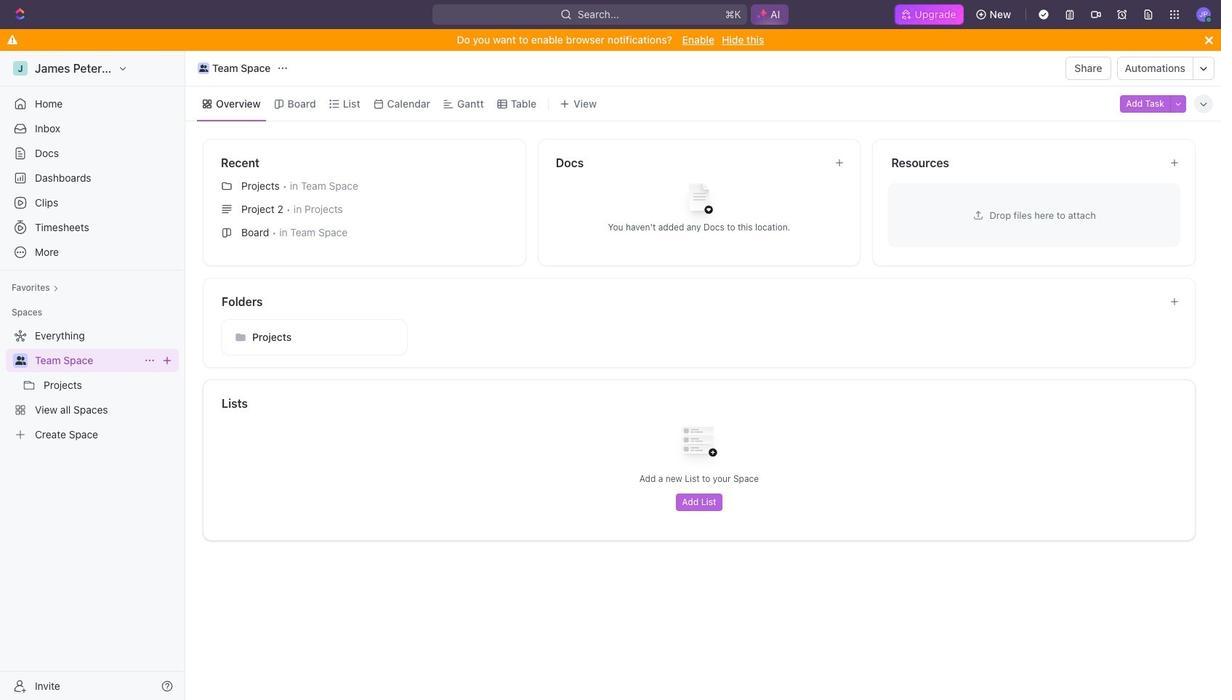 Task type: describe. For each thing, give the bounding box(es) containing it.
tree inside sidebar "navigation"
[[6, 324, 179, 447]]

no most used docs image
[[671, 172, 729, 230]]

user group image inside sidebar "navigation"
[[15, 356, 26, 365]]

no lists icon. image
[[671, 415, 729, 474]]



Task type: locate. For each thing, give the bounding box(es) containing it.
tree
[[6, 324, 179, 447]]

james peterson's workspace, , element
[[13, 61, 28, 76]]

0 vertical spatial user group image
[[199, 65, 208, 72]]

1 vertical spatial user group image
[[15, 356, 26, 365]]

0 horizontal spatial user group image
[[15, 356, 26, 365]]

sidebar navigation
[[0, 51, 188, 700]]

1 horizontal spatial user group image
[[199, 65, 208, 72]]

user group image
[[199, 65, 208, 72], [15, 356, 26, 365]]



Task type: vqa. For each thing, say whether or not it's contained in the screenshot.
Upgrade link
no



